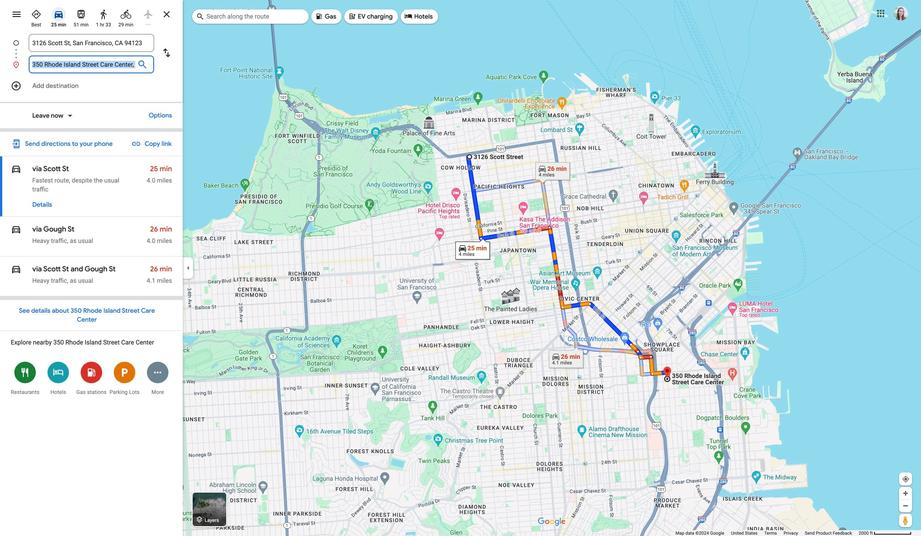Task type: vqa. For each thing, say whether or not it's contained in the screenshot.
Driving image
yes



Task type: describe. For each thing, give the bounding box(es) containing it.
show your location image
[[902, 476, 910, 484]]

list inside google maps element
[[0, 34, 198, 73]]

2 driving image from the top
[[11, 224, 22, 235]]

walking image
[[98, 9, 109, 20]]

directions main content
[[0, 0, 183, 537]]

driving image
[[53, 9, 64, 20]]

none field starting point 3126 scott st, san francisco, ca 94123
[[32, 34, 151, 52]]

best travel modes image
[[31, 9, 42, 20]]

3 driving image from the top
[[11, 264, 22, 275]]

none radio the transit
[[72, 5, 90, 28]]

google account: claire pajot  
(claire@adept.ai) image
[[894, 6, 908, 21]]

collapse side panel image
[[183, 263, 193, 273]]



Task type: locate. For each thing, give the bounding box(es) containing it.
1 none field from the top
[[32, 34, 151, 52]]

1 driving image from the top
[[11, 164, 22, 174]]

None radio
[[49, 5, 68, 28], [94, 5, 113, 28], [116, 5, 135, 28]]

none field down starting point 3126 scott st, san francisco, ca 94123 field
[[32, 56, 135, 73]]

1 none radio from the left
[[49, 5, 68, 28]]

google maps element
[[0, 0, 921, 537]]

2 none radio from the left
[[72, 5, 90, 28]]

1 horizontal spatial none radio
[[72, 5, 90, 28]]

0 horizontal spatial none radio
[[49, 5, 68, 28]]

3 none radio from the left
[[116, 5, 135, 28]]

1 list item from the top
[[0, 34, 198, 63]]

list item down starting point 3126 scott st, san francisco, ca 94123 field
[[0, 56, 183, 73]]

zoom in image
[[902, 491, 909, 497]]

none radio left the transit option
[[49, 5, 68, 28]]

none radio driving
[[49, 5, 68, 28]]

flights image
[[143, 9, 154, 20]]

none radio right cycling image
[[139, 5, 158, 25]]

2 vertical spatial driving image
[[11, 264, 22, 275]]

list
[[0, 34, 198, 73]]

zoom out image
[[902, 503, 909, 510]]

none radio right walking radio
[[116, 5, 135, 28]]

none radio cycling
[[116, 5, 135, 28]]

none field for second 'list item'
[[32, 56, 135, 73]]

0 horizontal spatial none radio
[[27, 5, 46, 28]]

2 none field from the top
[[32, 56, 135, 73]]

option
[[32, 111, 65, 120]]

none radio best travel modes
[[27, 5, 46, 28]]

1 vertical spatial driving image
[[11, 224, 22, 235]]

list item down walking radio
[[0, 34, 198, 63]]

none radio walking
[[94, 5, 113, 28]]

none field for first 'list item' from the top of the google maps element
[[32, 34, 151, 52]]

cycling image
[[121, 9, 131, 20]]

none radio left driving radio
[[27, 5, 46, 28]]

none field up "destination 350 rhode island street care center, 350 rhode island st, san francisco, ca 94103" field
[[32, 34, 151, 52]]

list item
[[0, 34, 198, 63], [0, 56, 183, 73]]

none radio left cycling radio
[[94, 5, 113, 28]]

0 vertical spatial driving image
[[11, 164, 22, 174]]

2 none radio from the left
[[94, 5, 113, 28]]

driving image
[[11, 164, 22, 174], [11, 224, 22, 235], [11, 264, 22, 275]]

2 horizontal spatial none radio
[[139, 5, 158, 25]]

Starting point 3126 Scott St, San Francisco, CA 94123 field
[[32, 38, 151, 48]]

None radio
[[27, 5, 46, 28], [72, 5, 90, 28], [139, 5, 158, 25]]

None field
[[32, 34, 151, 52], [32, 56, 135, 73]]

1 none radio from the left
[[27, 5, 46, 28]]

2 list item from the top
[[0, 56, 183, 73]]

Destination 350 Rhode Island Street Care Center, 350 Rhode Island St, San Francisco, CA 94103 field
[[32, 59, 135, 70]]

0 vertical spatial none field
[[32, 34, 151, 52]]

none field "destination 350 rhode island street care center, 350 rhode island st, san francisco, ca 94103"
[[32, 56, 135, 73]]

2 horizontal spatial none radio
[[116, 5, 135, 28]]

show street view coverage image
[[899, 514, 912, 528]]

1 horizontal spatial none radio
[[94, 5, 113, 28]]

none radio right driving radio
[[72, 5, 90, 28]]

option inside 'directions' main content
[[32, 111, 65, 120]]

1 vertical spatial none field
[[32, 56, 135, 73]]

transit image
[[76, 9, 86, 20]]

3 none radio from the left
[[139, 5, 158, 25]]

none radio flights
[[139, 5, 158, 25]]



